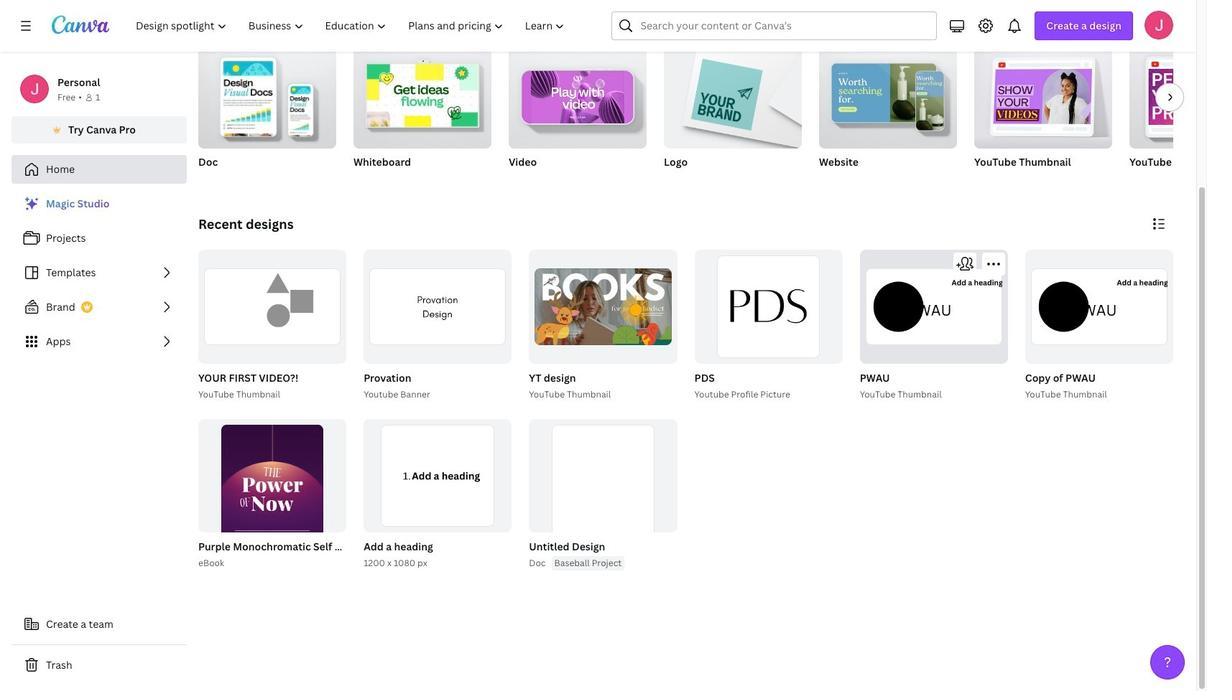 Task type: vqa. For each thing, say whether or not it's contained in the screenshot.
Presentations
no



Task type: locate. For each thing, give the bounding box(es) containing it.
None search field
[[612, 11, 937, 40]]

group
[[198, 40, 336, 188], [198, 40, 336, 149], [354, 40, 491, 188], [354, 40, 491, 149], [509, 40, 647, 188], [509, 40, 647, 149], [664, 40, 802, 188], [664, 40, 802, 149], [819, 40, 957, 188], [819, 40, 957, 149], [974, 40, 1112, 188], [974, 40, 1112, 149], [1130, 45, 1207, 188], [1130, 45, 1207, 149], [195, 250, 346, 402], [198, 250, 346, 364], [361, 250, 512, 402], [364, 250, 512, 364], [526, 250, 677, 402], [692, 250, 843, 402], [694, 250, 843, 364], [857, 250, 1008, 402], [860, 250, 1008, 364], [1022, 250, 1173, 402], [1025, 250, 1173, 364], [195, 419, 417, 589], [198, 419, 346, 589], [361, 419, 512, 571], [364, 419, 512, 533], [526, 419, 677, 571]]

list
[[11, 190, 187, 356]]

james peterson image
[[1145, 11, 1173, 40]]

Search search field
[[641, 12, 908, 40]]



Task type: describe. For each thing, give the bounding box(es) containing it.
top level navigation element
[[126, 11, 577, 40]]



